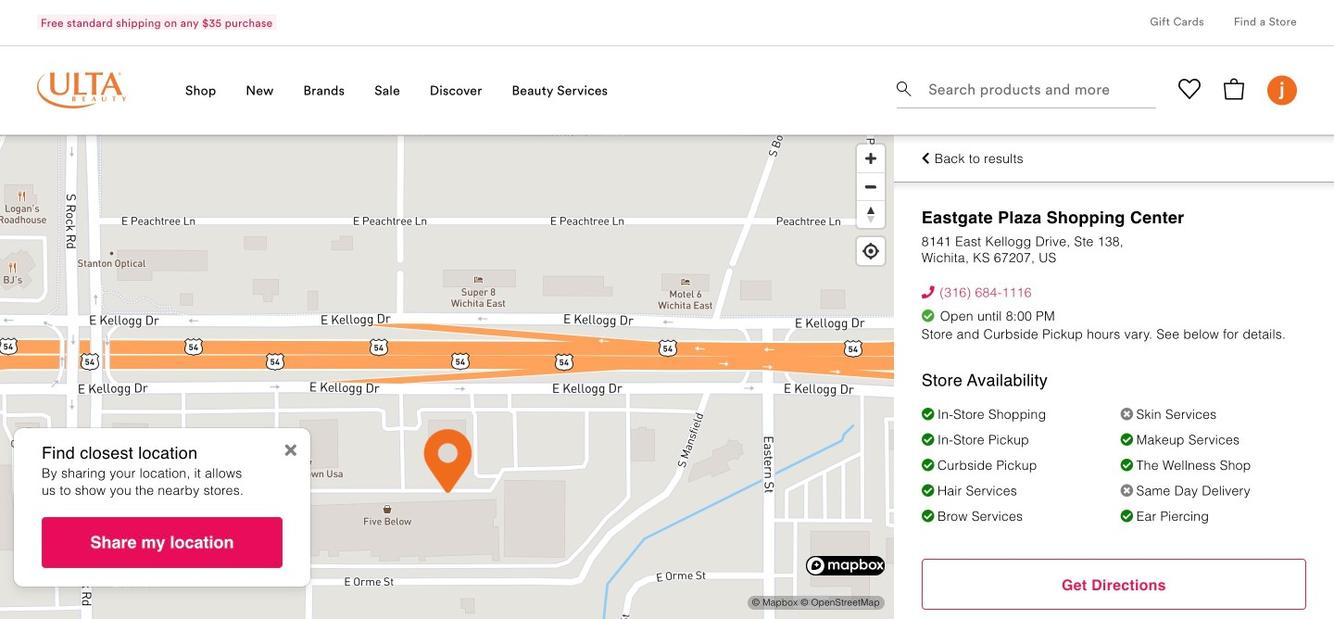 Task type: vqa. For each thing, say whether or not it's contained in the screenshot.
click
no



Task type: describe. For each thing, give the bounding box(es) containing it.
back to top image
[[1277, 562, 1292, 576]]

phone image
[[922, 286, 934, 298]]

Search products and more search field
[[927, 71, 1151, 99]]



Task type: locate. For each thing, give the bounding box(es) containing it.
0 items in bag image
[[1223, 78, 1245, 100]]

check circle image
[[922, 309, 936, 323]]

map element
[[0, 135, 894, 619]]

reset bearing to north image
[[862, 206, 880, 224]]

None search field
[[897, 68, 1156, 112]]

times image
[[285, 442, 297, 459]]

favorites icon image
[[1179, 78, 1201, 100]]



